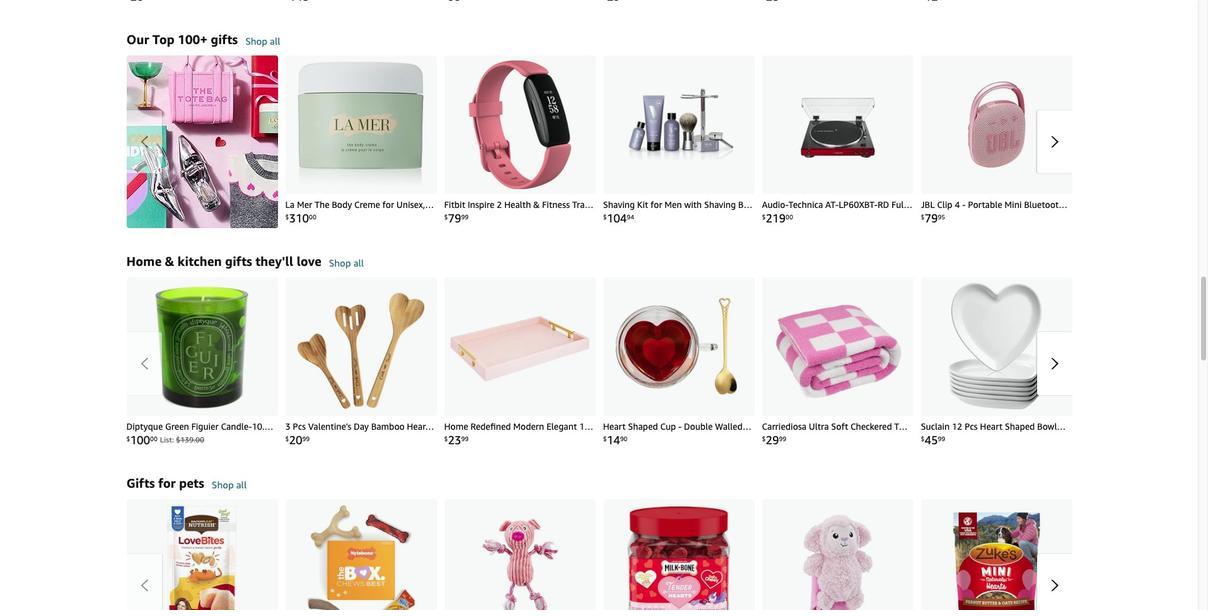 Task type: vqa. For each thing, say whether or not it's contained in the screenshot.


Task type: locate. For each thing, give the bounding box(es) containing it.
pcs inside 3 pcs valentine's day bamboo hear… $ 20 99
[[293, 421, 306, 432]]

tra…
[[573, 199, 594, 210]]

inspire
[[468, 199, 495, 210]]

suclain 12 pcs heart shaped bowl ceramic dinner plates 7.4 inch serving dish saucers plates porcelain salad appetizer plate… image
[[922, 277, 1073, 416]]

1 vertical spatial shop
[[329, 257, 351, 269]]

bowl…
[[1038, 421, 1067, 432]]

previous rounded image for home
[[140, 357, 148, 370]]

shop all
[[246, 35, 280, 46], [329, 257, 364, 269], [212, 479, 247, 491]]

0 horizontal spatial -
[[679, 421, 682, 432]]

hear…
[[407, 421, 434, 432]]

1 pcs from the left
[[293, 421, 306, 432]]

shaped left bowl…
[[1006, 421, 1036, 432]]

2 horizontal spatial all
[[354, 257, 364, 269]]

clip
[[938, 199, 953, 210]]

0 vertical spatial shop all link
[[246, 35, 280, 55]]

94
[[627, 213, 635, 221]]

suclain 12 pcs heart shaped bowl… $ 45 99
[[922, 421, 1067, 447]]

45
[[925, 433, 939, 447]]

at-
[[826, 199, 839, 210]]

for right "kit"
[[651, 199, 663, 210]]

2 shaving from the left
[[705, 199, 736, 210]]

0 horizontal spatial all
[[236, 479, 247, 491]]

with
[[685, 199, 702, 210]]

1 heart from the left
[[604, 421, 626, 432]]

79 inside jbl clip 4 - portable mini bluetoot… $ 79 95
[[925, 211, 939, 225]]

diptyque green figuier candle-10.2 oz, green image
[[127, 277, 278, 416]]

00 left the list:
[[150, 435, 158, 443]]

fitbit inspire 2 health & fitness tracker with a free 1-year fitbit premium trial, 24/7 heart rate, black/desert rose, one … image
[[445, 55, 596, 194]]

14
[[607, 433, 621, 447]]

00 down audio-
[[786, 213, 794, 221]]

carriediosa ultra soft checkered t… $ 29 99
[[763, 421, 908, 447]]

&
[[534, 199, 540, 210], [165, 254, 174, 269]]

1 horizontal spatial shaped
[[1006, 421, 1036, 432]]

0 vertical spatial home
[[127, 254, 162, 269]]

1 horizontal spatial home
[[445, 421, 469, 432]]

0 horizontal spatial pcs
[[293, 421, 306, 432]]

next rounded image
[[1052, 135, 1059, 148], [1052, 580, 1059, 592]]

1 vertical spatial gifts
[[225, 254, 252, 269]]

nylabone dog gift box for small dogs - 3 strong chew toys and 1 dog treat - flavor variety, small/regular (4 count) image
[[286, 499, 437, 611]]

la
[[286, 199, 295, 210]]

0 horizontal spatial shaving
[[604, 199, 635, 210]]

100+
[[178, 32, 208, 46]]

bluetoot…
[[1025, 199, 1068, 210]]

0 vertical spatial &
[[534, 199, 540, 210]]

1 shaving from the left
[[604, 199, 635, 210]]

79 for jbl
[[925, 211, 939, 225]]

home for home & kitchen gifts they'll love
[[127, 254, 162, 269]]

0 horizontal spatial heart
[[604, 421, 626, 432]]

next rounded image for gifts for pets
[[1052, 580, 1059, 592]]

shop all for gifts for pets
[[212, 479, 247, 491]]

shaving
[[604, 199, 635, 210], [705, 199, 736, 210]]

1 next rounded image from the top
[[1052, 135, 1059, 148]]

1…
[[580, 421, 594, 432]]

home left kitchen
[[127, 254, 162, 269]]

jbl clip 4 - portable mini bluetooth speaker for home, outdoor and travel, big audio and punchy bass, integrated carabiner,… image
[[922, 55, 1073, 194]]

1 vertical spatial shop all
[[329, 257, 364, 269]]

pcs right 12
[[965, 421, 978, 432]]

technica
[[789, 199, 824, 210]]

pcs
[[293, 421, 306, 432], [965, 421, 978, 432]]

shop all link for our top 100+ gifts
[[246, 35, 280, 55]]

home inside home redefined modern elegant 1… $ 23 99
[[445, 421, 469, 432]]

0 vertical spatial shop all
[[246, 35, 280, 46]]

bamboo
[[371, 421, 405, 432]]

1 vertical spatial all
[[354, 257, 364, 269]]

2 next rounded image from the top
[[1052, 580, 1059, 592]]

95
[[939, 213, 946, 221]]

0 vertical spatial next rounded image
[[1052, 135, 1059, 148]]

diptyque green figuier candle-10.… $ 100 00 list: $139.00
[[127, 421, 274, 447]]

2 pcs from the left
[[965, 421, 978, 432]]

$ inside jbl clip 4 - portable mini bluetoot… $ 79 95
[[922, 213, 925, 221]]

shaped
[[628, 421, 658, 432], [1006, 421, 1036, 432]]

2 shaped from the left
[[1006, 421, 1036, 432]]

1 vertical spatial shop all link
[[329, 257, 364, 277]]

1 vertical spatial previous rounded image
[[140, 357, 148, 370]]

99 inside 3 pcs valentine's day bamboo hear… $ 20 99
[[303, 435, 310, 443]]

90
[[621, 435, 628, 443]]

1 horizontal spatial -
[[963, 199, 966, 210]]

1 horizontal spatial heart
[[981, 421, 1003, 432]]

for right creme
[[383, 199, 394, 210]]

body
[[332, 199, 352, 210]]

heart up 14
[[604, 421, 626, 432]]

list containing 100
[[127, 277, 1209, 450]]

health
[[505, 199, 531, 210]]

mini
[[1005, 199, 1022, 210]]

2 list from the top
[[127, 55, 1209, 228]]

ful…
[[892, 199, 913, 210]]

1 horizontal spatial &
[[534, 199, 540, 210]]

0 vertical spatial previous rounded image
[[140, 135, 148, 148]]

2 horizontal spatial shop
[[329, 257, 351, 269]]

1 previous rounded image from the top
[[140, 135, 148, 148]]

- inside jbl clip 4 - portable mini bluetoot… $ 79 95
[[963, 199, 966, 210]]

list containing 310
[[127, 55, 1209, 228]]

portable
[[969, 199, 1003, 210]]

0 horizontal spatial 00
[[150, 435, 158, 443]]

- inside heart shaped cup - double walled… $ 14 90
[[679, 421, 682, 432]]

0 horizontal spatial shop
[[212, 479, 234, 491]]

0 vertical spatial all
[[270, 35, 280, 46]]

shaving left b…
[[705, 199, 736, 210]]

104
[[607, 211, 627, 225]]

figuier
[[191, 421, 219, 432]]

2 79 from the left
[[925, 211, 939, 225]]

2 heart from the left
[[981, 421, 1003, 432]]

1 vertical spatial home
[[445, 421, 469, 432]]

diptyque
[[127, 421, 163, 432]]

home up '23'
[[445, 421, 469, 432]]

shaving kit for men with shaving b… $ 104 94
[[604, 199, 753, 225]]

- right cup
[[679, 421, 682, 432]]

carriediosa
[[763, 421, 807, 432]]

previous rounded image
[[140, 580, 148, 592]]

next rounded image for our top 100+ gifts
[[1052, 135, 1059, 148]]

1 79 from the left
[[448, 211, 462, 225]]

shop for gifts for pets
[[212, 479, 234, 491]]

1 horizontal spatial shop
[[246, 35, 268, 46]]

our top 100+ gifts
[[127, 32, 238, 46]]

1 horizontal spatial shaving
[[705, 199, 736, 210]]

lp60xbt-
[[839, 199, 878, 210]]

- right 4
[[963, 199, 966, 210]]

2 horizontal spatial 00
[[786, 213, 794, 221]]

they'll
[[256, 254, 294, 269]]

99 inside home redefined modern elegant 1… $ 23 99
[[462, 435, 469, 443]]

unisex,…
[[397, 199, 434, 210]]

0 vertical spatial shop
[[246, 35, 268, 46]]

79 down jbl
[[925, 211, 939, 225]]

3 list from the top
[[127, 277, 1209, 450]]

pets
[[179, 476, 204, 491]]

1 vertical spatial next rounded image
[[1052, 580, 1059, 592]]

$ inside home redefined modern elegant 1… $ 23 99
[[445, 435, 448, 443]]

gifts left they'll
[[225, 254, 252, 269]]

gifts
[[211, 32, 238, 46], [225, 254, 252, 269]]

1 horizontal spatial 00
[[309, 213, 317, 221]]

audio-
[[763, 199, 789, 210]]

79 down 'fitbit'
[[448, 211, 462, 225]]

2 horizontal spatial for
[[651, 199, 663, 210]]

1 horizontal spatial for
[[383, 199, 394, 210]]

for left pets
[[158, 476, 176, 491]]

previous rounded image
[[140, 135, 148, 148], [140, 357, 148, 370]]

00
[[309, 213, 317, 221], [786, 213, 794, 221], [150, 435, 158, 443]]

0 horizontal spatial shaped
[[628, 421, 658, 432]]

2 previous rounded image from the top
[[140, 357, 148, 370]]

gifts right 100+ in the left top of the page
[[211, 32, 238, 46]]

t…
[[895, 421, 908, 432]]

$ inside heart shaped cup - double walled… $ 14 90
[[604, 435, 607, 443]]

heart right 12
[[981, 421, 1003, 432]]

99 inside "carriediosa ultra soft checkered t… $ 29 99"
[[780, 435, 787, 443]]

3 pcs valentine's day bamboo heart spoons heart shaped spoons kitchenware engraved heart shaped bamboo wooden spoons for ki… image
[[286, 277, 437, 416]]

3 pcs valentine's day bamboo hear… $ 20 99
[[286, 421, 434, 447]]

1 vertical spatial &
[[165, 254, 174, 269]]

& right "health"
[[534, 199, 540, 210]]

1 horizontal spatial 79
[[925, 211, 939, 225]]

for
[[383, 199, 394, 210], [651, 199, 663, 210], [158, 476, 176, 491]]

0 vertical spatial gifts
[[211, 32, 238, 46]]

valentine's
[[308, 421, 352, 432]]

charming pet ranch roperz pig plush squeaky dog toy image
[[445, 499, 596, 611]]

shop all link
[[246, 35, 280, 55], [329, 257, 364, 277], [212, 479, 247, 499]]

00 inside diptyque green figuier candle-10.… $ 100 00 list: $139.00
[[150, 435, 158, 443]]

2 vertical spatial all
[[236, 479, 247, 491]]

list
[[127, 0, 1209, 6], [127, 55, 1209, 228], [127, 277, 1209, 450], [127, 499, 1209, 611]]

00 down mer
[[309, 213, 317, 221]]

b…
[[739, 199, 753, 210]]

4 list from the top
[[127, 499, 1209, 611]]

all for gifts for pets
[[236, 479, 247, 491]]

pcs right 3
[[293, 421, 306, 432]]

-
[[963, 199, 966, 210], [679, 421, 682, 432]]

0 horizontal spatial 79
[[448, 211, 462, 225]]

shop all for our top 100+ gifts
[[246, 35, 280, 46]]

0 horizontal spatial home
[[127, 254, 162, 269]]

heart inside suclain 12 pcs heart shaped bowl… $ 45 99
[[981, 421, 1003, 432]]

gifts
[[127, 476, 155, 491]]

1 shaped from the left
[[628, 421, 658, 432]]

top
[[153, 32, 175, 46]]

1 horizontal spatial all
[[270, 35, 280, 46]]

99
[[462, 213, 469, 221], [303, 435, 310, 443], [462, 435, 469, 443], [780, 435, 787, 443], [939, 435, 946, 443]]

gifts for pets
[[127, 476, 204, 491]]

shop for home & kitchen gifts they'll love
[[329, 257, 351, 269]]

previous rounded image for our
[[140, 135, 148, 148]]

2 vertical spatial shop all link
[[212, 479, 247, 499]]

0 vertical spatial -
[[963, 199, 966, 210]]

& left kitchen
[[165, 254, 174, 269]]

rachael ray nutrish love bites cat treats, chicken, 2.2 ounce (pack of 12) image
[[127, 499, 278, 611]]

79 inside fitbit inspire 2 health & fitness tra… $ 79 99
[[448, 211, 462, 225]]

heart
[[604, 421, 626, 432], [981, 421, 1003, 432]]

29
[[766, 433, 780, 447]]

1 horizontal spatial pcs
[[965, 421, 978, 432]]

soft
[[832, 421, 849, 432]]

1 vertical spatial -
[[679, 421, 682, 432]]

0 horizontal spatial &
[[165, 254, 174, 269]]

day
[[354, 421, 369, 432]]

shop for our top 100+ gifts
[[246, 35, 268, 46]]

shop
[[246, 35, 268, 46], [329, 257, 351, 269], [212, 479, 234, 491]]

double
[[685, 421, 713, 432]]

shaving up 104
[[604, 199, 635, 210]]

home redefined modern elegant 18"x12" rectangle baby pink tray glossy shagreen decorative ottoman coffee table perfume dres… image
[[445, 277, 596, 416]]

2 vertical spatial shop
[[212, 479, 234, 491]]

fitbit
[[445, 199, 466, 210]]

shaped left cup
[[628, 421, 658, 432]]

heart inside heart shaped cup - double walled… $ 14 90
[[604, 421, 626, 432]]

2 vertical spatial shop all
[[212, 479, 247, 491]]

shaped inside heart shaped cup - double walled… $ 14 90
[[628, 421, 658, 432]]

99 inside suclain 12 pcs heart shaped bowl… $ 45 99
[[939, 435, 946, 443]]

home
[[127, 254, 162, 269], [445, 421, 469, 432]]



Task type: describe. For each thing, give the bounding box(es) containing it.
the
[[315, 199, 330, 210]]

79 for fitbit
[[448, 211, 462, 225]]

shaped inside suclain 12 pcs heart shaped bowl… $ 45 99
[[1006, 421, 1036, 432]]

$ inside suclain 12 pcs heart shaped bowl… $ 45 99
[[922, 435, 925, 443]]

gifts for kitchen
[[225, 254, 252, 269]]

shaving kit for men with shaving brush & safety razor stand by bevel - starter shave kit, includes safety razor, shaving br… image
[[604, 55, 755, 194]]

heart shaped cup - double walled… $ 14 90
[[604, 421, 752, 447]]

la mer the body creme for unisex, 1.71 pound image
[[286, 55, 437, 194]]

outward hound blanket buddies pink lamb small dog blacket treat and squeak toy image
[[763, 499, 914, 611]]

0 horizontal spatial for
[[158, 476, 176, 491]]

home redefined modern elegant 1… $ 23 99
[[445, 421, 594, 447]]

shop all link for gifts for pets
[[212, 479, 247, 499]]

jbl clip 4 - portable mini bluetoot… $ 79 95
[[922, 199, 1068, 225]]

rd
[[878, 199, 890, 210]]

list:
[[160, 435, 174, 445]]

list for gifts for pets
[[127, 499, 1209, 611]]

all for our top 100+ gifts
[[270, 35, 280, 46]]

la mer the body creme for unisex,… $ 310 00
[[286, 199, 434, 225]]

list for home & kitchen gifts they'll love
[[127, 277, 1209, 450]]

audio-technica at-lp60xbt-rd ful… $ 219 00
[[763, 199, 913, 225]]

ultra
[[809, 421, 830, 432]]

$139.00
[[176, 435, 204, 445]]

checkered
[[851, 421, 893, 432]]

cup
[[661, 421, 676, 432]]

100
[[130, 433, 150, 447]]

12
[[953, 421, 963, 432]]

shop all link for home & kitchen gifts they'll love
[[329, 257, 364, 277]]

zuke's mini naturals soft dog treats for training, valentine dog treats hearts, peanut butter and oats recipe - 5 oz. bag image
[[922, 499, 1073, 611]]

elegant
[[547, 421, 577, 432]]

kitchen
[[178, 254, 222, 269]]

$ inside diptyque green figuier candle-10.… $ 100 00 list: $139.00
[[127, 435, 130, 443]]

$ inside shaving kit for men with shaving b… $ 104 94
[[604, 213, 607, 221]]

pcs inside suclain 12 pcs heart shaped bowl… $ 45 99
[[965, 421, 978, 432]]

fitness
[[542, 199, 570, 210]]

audio-technica at-lp60xbt-rd fully automatic belt-drive stereo turntable, red/black, bluetooth, hi-fi, 2 speed image
[[763, 55, 914, 194]]

green
[[165, 421, 189, 432]]

4
[[955, 199, 961, 210]]

redefined
[[471, 421, 511, 432]]

all for home & kitchen gifts they'll love
[[354, 257, 364, 269]]

fitbit inspire 2 health & fitness tra… $ 79 99
[[445, 199, 594, 225]]

23
[[448, 433, 462, 447]]

home for home redefined modern elegant 1… $ 23 99
[[445, 421, 469, 432]]

310
[[289, 211, 309, 225]]

carriediosa ultra soft checkered throw blanket 50" x 60", microfiber fuzzy fluffy checkerboard cute preppy plaid pattern kn… image
[[763, 277, 914, 416]]

1 list from the top
[[127, 0, 1209, 6]]

milk-bone tender hearts soft & chewy dog treats, 18 ounce image
[[604, 499, 755, 611]]

99 inside fitbit inspire 2 health & fitness tra… $ 79 99
[[462, 213, 469, 221]]

00 inside audio-technica at-lp60xbt-rd ful… $ 219 00
[[786, 213, 794, 221]]

our
[[127, 32, 149, 46]]

00 inside la mer the body creme for unisex,… $ 310 00
[[309, 213, 317, 221]]

heart shaped cup - double walled insulated glass coffee mug or tea cup - double wall glass 8oz (240ml) - clear - unique & i… image
[[604, 277, 755, 416]]

for inside la mer the body creme for unisex,… $ 310 00
[[383, 199, 394, 210]]

love
[[297, 254, 322, 269]]

suclain
[[922, 421, 950, 432]]

20
[[289, 433, 303, 447]]

next rounded image
[[1052, 357, 1059, 370]]

219
[[766, 211, 786, 225]]

jbl
[[922, 199, 935, 210]]

2
[[497, 199, 502, 210]]

candle-
[[221, 421, 252, 432]]

mer
[[297, 199, 313, 210]]

list for our top 100+ gifts
[[127, 55, 1209, 228]]

top 100+ gifts image
[[127, 55, 278, 228]]

$ inside "carriediosa ultra soft checkered t… $ 29 99"
[[763, 435, 766, 443]]

creme
[[355, 199, 380, 210]]

men
[[665, 199, 682, 210]]

shop all for home & kitchen gifts they'll love
[[329, 257, 364, 269]]

$ inside fitbit inspire 2 health & fitness tra… $ 79 99
[[445, 213, 448, 221]]

- for 79
[[963, 199, 966, 210]]

$ inside la mer the body creme for unisex,… $ 310 00
[[286, 213, 289, 221]]

home & kitchen gifts they'll love
[[127, 254, 322, 269]]

$ inside audio-technica at-lp60xbt-rd ful… $ 219 00
[[763, 213, 766, 221]]

gifts for 100+
[[211, 32, 238, 46]]

10.…
[[252, 421, 274, 432]]

modern
[[514, 421, 545, 432]]

3
[[286, 421, 291, 432]]

& inside fitbit inspire 2 health & fitness tra… $ 79 99
[[534, 199, 540, 210]]

kit
[[638, 199, 649, 210]]

walled…
[[716, 421, 752, 432]]

for inside shaving kit for men with shaving b… $ 104 94
[[651, 199, 663, 210]]

$ inside 3 pcs valentine's day bamboo hear… $ 20 99
[[286, 435, 289, 443]]

- for 90
[[679, 421, 682, 432]]



